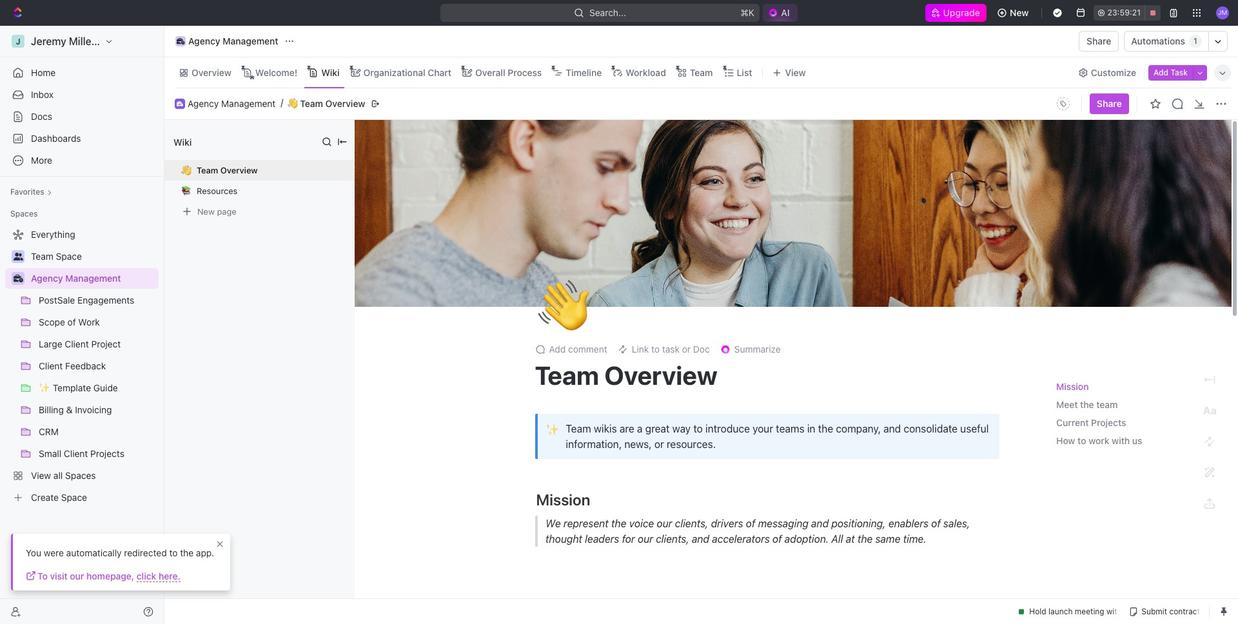 Task type: locate. For each thing, give the bounding box(es) containing it.
client up client feedback
[[65, 339, 89, 350]]

agency management link down overview link
[[188, 98, 276, 109]]

0 vertical spatial share
[[1087, 35, 1112, 46]]

0 vertical spatial new
[[1010, 7, 1029, 18]]

to right how
[[1078, 436, 1087, 447]]

postsale
[[39, 295, 75, 306]]

0 horizontal spatial meet the team
[[536, 597, 637, 615]]

all
[[53, 470, 63, 481]]

space for create space
[[61, 492, 87, 503]]

team inside team wikis are a great way to introduce your teams in the company, and consolidate useful information, news, or resources.
[[566, 423, 591, 435]]

1 vertical spatial mission
[[536, 491, 591, 509]]

our right voice
[[657, 518, 672, 530]]

👋 team overview
[[288, 98, 365, 109], [181, 165, 258, 175]]

✨
[[39, 383, 50, 394], [546, 422, 559, 436]]

to right link
[[652, 344, 660, 355]]

0 vertical spatial or
[[682, 344, 691, 355]]

billing & invoicing
[[39, 404, 112, 415]]

1 horizontal spatial projects
[[1092, 418, 1127, 429]]

management up welcome! link
[[223, 35, 278, 46]]

feedback
[[65, 361, 106, 372]]

👋 up 📚
[[181, 165, 192, 175]]

to right way on the bottom of page
[[694, 423, 703, 435]]

meet the team
[[1057, 400, 1118, 411], [536, 597, 637, 615]]

1 vertical spatial view
[[31, 470, 51, 481]]

team right user group image
[[31, 251, 53, 262]]

0 vertical spatial agency
[[188, 35, 220, 46]]

0 vertical spatial client
[[65, 339, 89, 350]]

0 vertical spatial team
[[1097, 400, 1118, 411]]

add left the task
[[1154, 67, 1169, 77]]

mission up we
[[536, 491, 591, 509]]

management inside sidebar navigation
[[65, 273, 121, 284]]

view for view
[[785, 67, 806, 78]]

0 horizontal spatial new
[[197, 206, 215, 216]]

client up view all spaces link
[[64, 448, 88, 459]]

team down the wiki link
[[300, 98, 323, 109]]

space down view all spaces link
[[61, 492, 87, 503]]

1 horizontal spatial view
[[785, 67, 806, 78]]

agency management for "agency management" link related to the topmost business time icon
[[188, 98, 276, 109]]

and right company,
[[884, 423, 901, 435]]

1 vertical spatial and
[[811, 518, 829, 530]]

how to work with us
[[1057, 436, 1143, 447]]

2 horizontal spatial our
[[657, 518, 672, 530]]

new inside button
[[1010, 7, 1029, 18]]

a
[[637, 423, 643, 435]]

j
[[16, 36, 20, 46]]

2 horizontal spatial and
[[884, 423, 901, 435]]

1 vertical spatial space
[[61, 492, 87, 503]]

0 horizontal spatial our
[[70, 571, 84, 582]]

clients,
[[675, 518, 708, 530], [656, 534, 689, 545]]

add for add task
[[1154, 67, 1169, 77]]

👋 team overview up resources
[[181, 165, 258, 175]]

were
[[44, 548, 64, 559]]

1 vertical spatial spaces
[[65, 470, 96, 481]]

0 vertical spatial projects
[[1092, 418, 1127, 429]]

1 vertical spatial management
[[221, 98, 276, 109]]

0 horizontal spatial add
[[549, 344, 566, 355]]

our right visit
[[70, 571, 84, 582]]

view for view all spaces
[[31, 470, 51, 481]]

0 horizontal spatial projects
[[90, 448, 124, 459]]

1 horizontal spatial wiki
[[321, 67, 340, 78]]

overview down link to task or doc dropdown button in the bottom of the page
[[605, 360, 718, 391]]

business time image inside sidebar navigation
[[13, 275, 23, 283]]

jm
[[1219, 9, 1228, 16]]

welcome! link
[[253, 64, 298, 82]]

1 vertical spatial 👋 team overview
[[181, 165, 258, 175]]

1 horizontal spatial meet the team
[[1057, 400, 1118, 411]]

✨ inside sidebar navigation
[[39, 383, 50, 394]]

✨ for ✨
[[546, 422, 559, 436]]

0 vertical spatial 👋
[[288, 98, 298, 109]]

are
[[620, 423, 635, 435]]

2 vertical spatial client
[[64, 448, 88, 459]]

and left accelerators
[[692, 534, 709, 545]]

view right list
[[785, 67, 806, 78]]

team up information,
[[566, 423, 591, 435]]

0 vertical spatial our
[[657, 518, 672, 530]]

0 horizontal spatial 👋
[[181, 165, 192, 175]]

team for team space
[[31, 251, 53, 262]]

1 vertical spatial or
[[655, 439, 664, 451]]

upgrade
[[944, 7, 981, 18]]

agency right business time image
[[188, 35, 220, 46]]

projects
[[1092, 418, 1127, 429], [90, 448, 124, 459]]

agency management up postsale engagements
[[31, 273, 121, 284]]

1 horizontal spatial 👋 team overview
[[288, 98, 365, 109]]

wiki right welcome!
[[321, 67, 340, 78]]

share up customize button
[[1087, 35, 1112, 46]]

1 vertical spatial agency
[[188, 98, 219, 109]]

accelerators
[[712, 534, 770, 545]]

search...
[[590, 7, 627, 18]]

agency down team space
[[31, 273, 63, 284]]

agency for "agency management" link associated with business time icon inside the sidebar navigation
[[31, 273, 63, 284]]

2 vertical spatial agency management
[[31, 273, 121, 284]]

and
[[884, 423, 901, 435], [811, 518, 829, 530], [692, 534, 709, 545]]

agency management link up overview link
[[172, 34, 282, 49]]

work
[[78, 317, 100, 328]]

2 vertical spatial our
[[70, 571, 84, 582]]

business time image down user group image
[[13, 275, 23, 283]]

management for business time icon inside the sidebar navigation
[[65, 273, 121, 284]]

overall process link
[[473, 64, 542, 82]]

👋 down welcome!
[[288, 98, 298, 109]]

1 horizontal spatial and
[[811, 518, 829, 530]]

with
[[1112, 436, 1130, 447]]

0 horizontal spatial ✨
[[39, 383, 50, 394]]

homepage,
[[86, 571, 134, 582]]

👋 up add comment
[[538, 276, 589, 336]]

0 horizontal spatial team
[[602, 597, 637, 615]]

0 horizontal spatial 👋 team overview
[[181, 165, 258, 175]]

app.
[[196, 548, 214, 559]]

or
[[682, 344, 691, 355], [655, 439, 664, 451]]

client down large
[[39, 361, 63, 372]]

inbox link
[[5, 85, 159, 105]]

jeremy
[[31, 35, 66, 47]]

company,
[[836, 423, 881, 435]]

👋
[[288, 98, 298, 109], [181, 165, 192, 175], [538, 276, 589, 336]]

share down customize button
[[1097, 98, 1123, 109]]

👋 team overview down the wiki link
[[288, 98, 365, 109]]

resources
[[197, 186, 238, 196]]

0 horizontal spatial meet
[[536, 597, 572, 615]]

time.
[[903, 534, 927, 545]]

large client project
[[39, 339, 121, 350]]

team left list link
[[690, 67, 713, 78]]

of down messaging
[[772, 534, 782, 545]]

2 vertical spatial and
[[692, 534, 709, 545]]

to
[[37, 571, 48, 582]]

0 vertical spatial wiki
[[321, 67, 340, 78]]

1 vertical spatial add
[[549, 344, 566, 355]]

client inside "link"
[[65, 339, 89, 350]]

resources.
[[667, 439, 716, 451]]

1 horizontal spatial or
[[682, 344, 691, 355]]

workload link
[[623, 64, 666, 82]]

add for add comment
[[549, 344, 566, 355]]

everything
[[31, 229, 75, 240]]

team link
[[688, 64, 713, 82]]

1 horizontal spatial mission
[[1057, 382, 1089, 392]]

mission up "current"
[[1057, 382, 1089, 392]]

new right upgrade
[[1010, 7, 1029, 18]]

1 vertical spatial meet the team
[[536, 597, 637, 615]]

our down voice
[[638, 534, 653, 545]]

space down everything link
[[56, 251, 82, 262]]

dashboards
[[31, 133, 81, 144]]

✨ up 'billing'
[[39, 383, 50, 394]]

summarize
[[735, 344, 781, 355]]

overview down the wiki link
[[326, 98, 365, 109]]

doc
[[693, 344, 710, 355]]

postsale engagements
[[39, 295, 134, 306]]

list
[[737, 67, 753, 78]]

management
[[223, 35, 278, 46], [221, 98, 276, 109], [65, 273, 121, 284]]

add inside button
[[1154, 67, 1169, 77]]

team inside team link
[[690, 67, 713, 78]]

reposition button
[[890, 282, 951, 302]]

client
[[65, 339, 89, 350], [39, 361, 63, 372], [64, 448, 88, 459]]

0 vertical spatial ✨
[[39, 383, 50, 394]]

of inside "link"
[[67, 317, 76, 328]]

redirected
[[124, 548, 167, 559]]

1 horizontal spatial spaces
[[65, 470, 96, 481]]

1 vertical spatial client
[[39, 361, 63, 372]]

1 vertical spatial ✨
[[546, 422, 559, 436]]

wiki up 👋 dropdown button
[[174, 136, 192, 147]]

0 vertical spatial spaces
[[10, 209, 38, 219]]

spaces down small client projects
[[65, 470, 96, 481]]

sidebar navigation
[[0, 26, 167, 624]]

0 horizontal spatial or
[[655, 439, 664, 451]]

&
[[66, 404, 73, 415]]

0 vertical spatial agency management
[[188, 35, 278, 46]]

0 vertical spatial view
[[785, 67, 806, 78]]

voice
[[629, 518, 654, 530]]

we
[[545, 518, 561, 530]]

view all spaces
[[31, 470, 96, 481]]

1 vertical spatial wiki
[[174, 136, 192, 147]]

team inside team space link
[[31, 251, 53, 262]]

agency management down overview link
[[188, 98, 276, 109]]

automations
[[1132, 35, 1186, 46]]

✨ for ✨ template guide
[[39, 383, 50, 394]]

1 horizontal spatial our
[[638, 534, 653, 545]]

view left all
[[31, 470, 51, 481]]

miller's
[[69, 35, 104, 47]]

change cover button
[[951, 282, 1025, 302]]

or left "doc"
[[682, 344, 691, 355]]

new left page
[[197, 206, 215, 216]]

1 vertical spatial new
[[197, 206, 215, 216]]

0 horizontal spatial spaces
[[10, 209, 38, 219]]

team wikis are a great way to introduce your teams in the company, and consolidate useful information, news, or resources.
[[566, 423, 992, 451]]

0 vertical spatial clients,
[[675, 518, 708, 530]]

1 vertical spatial projects
[[90, 448, 124, 459]]

at
[[846, 534, 855, 545]]

1 horizontal spatial ✨
[[546, 422, 559, 436]]

1 horizontal spatial add
[[1154, 67, 1169, 77]]

✨ template guide link
[[39, 378, 156, 399]]

tree
[[5, 225, 159, 508]]

1 horizontal spatial business time image
[[177, 101, 183, 106]]

new
[[1010, 7, 1029, 18], [197, 206, 215, 216]]

or down the great
[[655, 439, 664, 451]]

management down welcome! link
[[221, 98, 276, 109]]

0 vertical spatial space
[[56, 251, 82, 262]]

0 vertical spatial meet
[[1057, 400, 1078, 411]]

0 vertical spatial and
[[884, 423, 901, 435]]

1 vertical spatial business time image
[[13, 275, 23, 283]]

agency inside tree
[[31, 273, 63, 284]]

business time image down business time image
[[177, 101, 183, 106]]

clients, left drivers
[[675, 518, 708, 530]]

projects down crm link
[[90, 448, 124, 459]]

agency management up overview link
[[188, 35, 278, 46]]

team for team
[[690, 67, 713, 78]]

the inside team wikis are a great way to introduce your teams in the company, and consolidate useful information, news, or resources.
[[818, 423, 834, 435]]

clients, right "for"
[[656, 534, 689, 545]]

2 vertical spatial agency
[[31, 273, 63, 284]]

great
[[646, 423, 670, 435]]

business time image
[[177, 101, 183, 106], [13, 275, 23, 283]]

0 horizontal spatial view
[[31, 470, 51, 481]]

projects up how to work with us
[[1092, 418, 1127, 429]]

view inside button
[[785, 67, 806, 78]]

management down team space link
[[65, 273, 121, 284]]

home link
[[5, 63, 159, 83]]

✨ left wikis
[[546, 422, 559, 436]]

meet
[[1057, 400, 1078, 411], [536, 597, 572, 615]]

agency management link down team space link
[[31, 268, 156, 289]]

tree containing everything
[[5, 225, 159, 508]]

overview
[[192, 67, 231, 78], [326, 98, 365, 109], [221, 165, 258, 175], [605, 360, 718, 391]]

1 vertical spatial agency management link
[[188, 98, 276, 109]]

customize
[[1091, 67, 1137, 78]]

and up adoption.
[[811, 518, 829, 530]]

2 vertical spatial 👋
[[538, 276, 589, 336]]

link to task or doc
[[632, 344, 710, 355]]

team down add comment
[[535, 360, 599, 391]]

share
[[1087, 35, 1112, 46], [1097, 98, 1123, 109]]

view inside sidebar navigation
[[31, 470, 51, 481]]

1
[[1194, 36, 1198, 46]]

0 horizontal spatial business time image
[[13, 275, 23, 283]]

of left work
[[67, 317, 76, 328]]

here.
[[159, 571, 181, 582]]

agency management
[[188, 35, 278, 46], [188, 98, 276, 109], [31, 273, 121, 284]]

2 vertical spatial agency management link
[[31, 268, 156, 289]]

agency management inside sidebar navigation
[[31, 273, 121, 284]]

welcome!
[[255, 67, 298, 78]]

current projects
[[1057, 418, 1127, 429]]

add left comment
[[549, 344, 566, 355]]

agency management link
[[172, 34, 282, 49], [188, 98, 276, 109], [31, 268, 156, 289]]

agency down overview link
[[188, 98, 219, 109]]

useful
[[961, 423, 989, 435]]

docs
[[31, 111, 52, 122]]

spaces
[[10, 209, 38, 219], [65, 470, 96, 481]]

0 vertical spatial add
[[1154, 67, 1169, 77]]

spaces down favorites
[[10, 209, 38, 219]]

projects inside sidebar navigation
[[90, 448, 124, 459]]

0 horizontal spatial and
[[692, 534, 709, 545]]

1 vertical spatial agency management
[[188, 98, 276, 109]]

enablers
[[889, 518, 929, 530]]

2 vertical spatial management
[[65, 273, 121, 284]]

work
[[1089, 436, 1110, 447]]

1 horizontal spatial new
[[1010, 7, 1029, 18]]



Task type: vqa. For each thing, say whether or not it's contained in the screenshot.
the You
yes



Task type: describe. For each thing, give the bounding box(es) containing it.
0 vertical spatial business time image
[[177, 101, 183, 106]]

overview link
[[189, 64, 231, 82]]

create space link
[[5, 488, 156, 508]]

0 vertical spatial agency management link
[[172, 34, 282, 49]]

information,
[[566, 439, 622, 451]]

positioning,
[[831, 518, 886, 530]]

in
[[808, 423, 816, 435]]

chart
[[428, 67, 452, 78]]

2 horizontal spatial 👋
[[538, 276, 589, 336]]

organizational
[[364, 67, 426, 78]]

all
[[832, 534, 843, 545]]

client feedback link
[[39, 356, 156, 377]]

client for large
[[65, 339, 89, 350]]

view button
[[769, 57, 811, 88]]

1 vertical spatial our
[[638, 534, 653, 545]]

ai button
[[763, 4, 798, 22]]

of left sales,
[[931, 518, 941, 530]]

to up the here.
[[169, 548, 178, 559]]

your
[[753, 423, 774, 435]]

sales,
[[943, 518, 970, 530]]

jm button
[[1213, 3, 1233, 23]]

organizational chart link
[[361, 64, 452, 82]]

0 horizontal spatial mission
[[536, 491, 591, 509]]

change
[[959, 286, 991, 297]]

agency for "agency management" link related to the topmost business time icon
[[188, 98, 219, 109]]

view button
[[769, 64, 811, 82]]

1 vertical spatial clients,
[[656, 534, 689, 545]]

small client projects
[[39, 448, 124, 459]]

messaging
[[758, 518, 809, 530]]

tree inside sidebar navigation
[[5, 225, 159, 508]]

change cover
[[959, 286, 1017, 297]]

new for new
[[1010, 7, 1029, 18]]

0 vertical spatial meet the team
[[1057, 400, 1118, 411]]

ai
[[781, 7, 790, 18]]

project
[[91, 339, 121, 350]]

team space
[[31, 251, 82, 262]]

upgrade link
[[926, 4, 987, 22]]

view all spaces link
[[5, 466, 156, 486]]

0 horizontal spatial wiki
[[174, 136, 192, 147]]

organizational chart
[[364, 67, 452, 78]]

📚 resources
[[181, 185, 238, 196]]

new for new page
[[197, 206, 215, 216]]

dropdown menu image
[[1053, 94, 1074, 114]]

team up 📚 resources
[[197, 165, 218, 175]]

postsale engagements link
[[39, 290, 156, 311]]

scope of work link
[[39, 312, 156, 333]]

1 horizontal spatial 👋
[[288, 98, 298, 109]]

and inside team wikis are a great way to introduce your teams in the company, and consolidate useful information, news, or resources.
[[884, 423, 901, 435]]

summarize button
[[715, 341, 786, 359]]

📚 button
[[181, 185, 197, 196]]

jeremy miller's workspace, , element
[[12, 35, 25, 48]]

timeline
[[566, 67, 602, 78]]

list link
[[734, 64, 753, 82]]

everything link
[[5, 225, 156, 245]]

large
[[39, 339, 62, 350]]

business time image
[[177, 38, 185, 45]]

cover
[[994, 286, 1017, 297]]

1 vertical spatial 👋
[[181, 165, 192, 175]]

large client project link
[[39, 334, 156, 355]]

share inside button
[[1087, 35, 1112, 46]]

link to task or doc button
[[613, 341, 715, 359]]

inbox
[[31, 89, 54, 100]]

client for small
[[64, 448, 88, 459]]

23:59:21
[[1108, 8, 1141, 17]]

home
[[31, 67, 56, 78]]

0 vertical spatial management
[[223, 35, 278, 46]]

to inside team wikis are a great way to introduce your teams in the company, and consolidate useful information, news, or resources.
[[694, 423, 703, 435]]

agency management for "agency management" link associated with business time icon inside the sidebar navigation
[[31, 273, 121, 284]]

to inside dropdown button
[[652, 344, 660, 355]]

team for team overview
[[535, 360, 599, 391]]

how
[[1057, 436, 1076, 447]]

create
[[31, 492, 59, 503]]

jeremy miller's workspace
[[31, 35, 160, 47]]

customize button
[[1075, 64, 1141, 82]]

space for team space
[[56, 251, 82, 262]]

crm
[[39, 426, 59, 437]]

agency management link for the topmost business time icon
[[188, 98, 276, 109]]

crm link
[[39, 422, 156, 443]]

engagements
[[77, 295, 134, 306]]

we represent the voice our clients, drivers of messaging and positioning, enablers of sales, thought leaders for our clients, and accelerators of adoption. all at the same time.
[[545, 518, 973, 545]]

1 vertical spatial share
[[1097, 98, 1123, 109]]

news,
[[625, 439, 652, 451]]

more button
[[5, 150, 159, 171]]

overview up resources
[[221, 165, 258, 175]]

📚
[[181, 185, 192, 196]]

agency management link for business time icon inside the sidebar navigation
[[31, 268, 156, 289]]

or inside team wikis are a great way to introduce your teams in the company, and consolidate useful information, news, or resources.
[[655, 439, 664, 451]]

favorites button
[[5, 185, 57, 200]]

process
[[508, 67, 542, 78]]

1 horizontal spatial meet
[[1057, 400, 1078, 411]]

management for the topmost business time icon
[[221, 98, 276, 109]]

overview left welcome! link
[[192, 67, 231, 78]]

comment
[[568, 344, 608, 355]]

0 vertical spatial 👋 team overview
[[288, 98, 365, 109]]

adoption.
[[785, 534, 829, 545]]

1 vertical spatial team
[[602, 597, 637, 615]]

team overview
[[535, 360, 718, 391]]

new button
[[992, 3, 1037, 23]]

team space link
[[31, 246, 156, 267]]

0 vertical spatial mission
[[1057, 382, 1089, 392]]

small client projects link
[[39, 444, 156, 464]]

1 vertical spatial meet
[[536, 597, 572, 615]]

overall process
[[476, 67, 542, 78]]

task
[[662, 344, 680, 355]]

user group image
[[13, 253, 23, 261]]

favorites
[[10, 187, 44, 197]]

1 horizontal spatial team
[[1097, 400, 1118, 411]]

guide
[[93, 383, 118, 394]]

👋 button
[[181, 165, 197, 175]]

of up accelerators
[[746, 518, 755, 530]]

add comment
[[549, 344, 608, 355]]

scope of work
[[39, 317, 100, 328]]

you were automatically redirected to the app.
[[26, 548, 214, 559]]

team for team wikis are a great way to introduce your teams in the company, and consolidate useful information, news, or resources.
[[566, 423, 591, 435]]

consolidate
[[904, 423, 958, 435]]

overall
[[476, 67, 506, 78]]

new page
[[197, 206, 237, 216]]

drivers
[[711, 518, 743, 530]]

leaders
[[585, 534, 619, 545]]

⌘k
[[741, 7, 755, 18]]

add task
[[1154, 67, 1188, 77]]

or inside link to task or doc dropdown button
[[682, 344, 691, 355]]

template
[[53, 383, 91, 394]]



